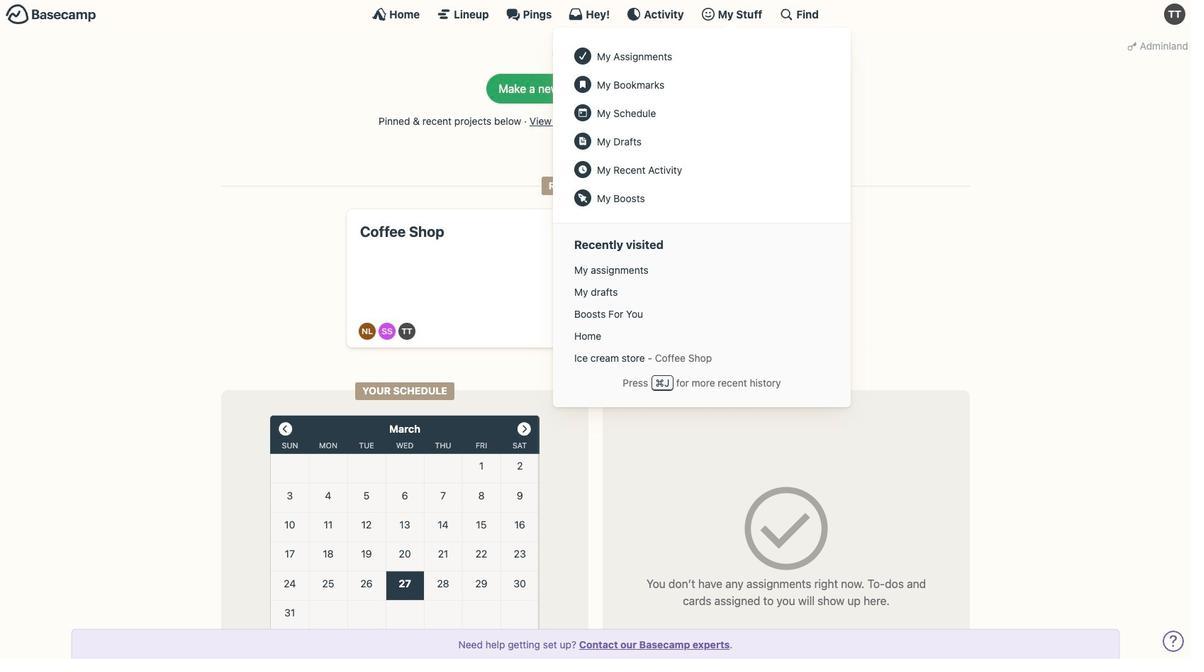 Task type: describe. For each thing, give the bounding box(es) containing it.
main element
[[0, 0, 1192, 407]]

terry turtle image
[[1165, 4, 1186, 25]]

my stuff element
[[568, 42, 837, 212]]

terry turtle image
[[399, 323, 416, 340]]

sarah silvers image
[[379, 323, 396, 340]]



Task type: locate. For each thing, give the bounding box(es) containing it.
natalie lubich image
[[359, 323, 376, 340]]

keyboard shortcut: ⌘ + / image
[[780, 7, 794, 21]]

switch accounts image
[[6, 4, 96, 26]]

recently visited pages element
[[568, 259, 837, 369]]



Task type: vqa. For each thing, say whether or not it's contained in the screenshot.
Main Element
yes



